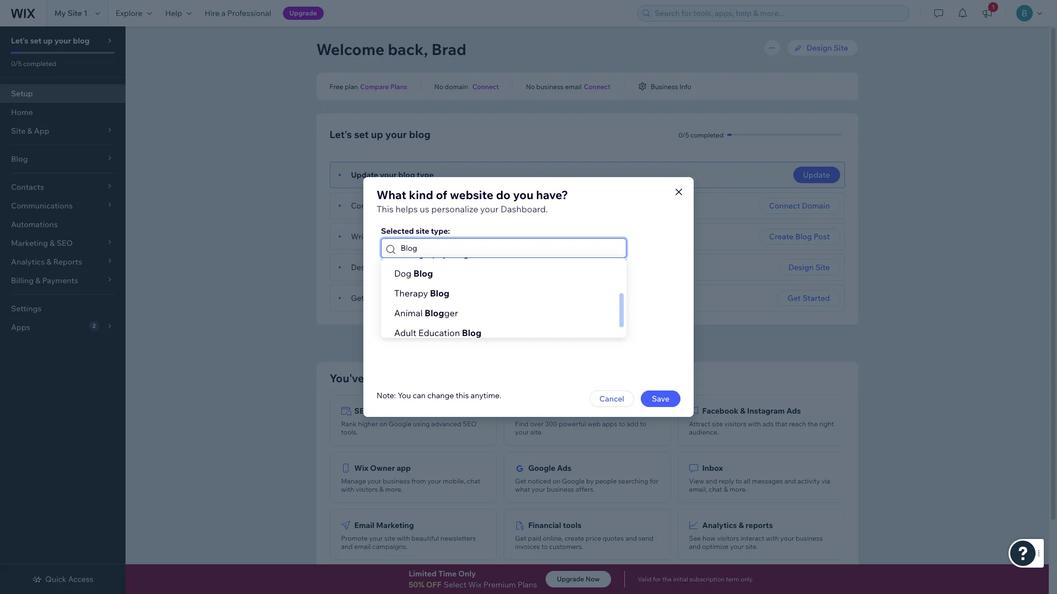 Task type: locate. For each thing, give the bounding box(es) containing it.
1 horizontal spatial 0/5
[[679, 131, 689, 139]]

email inside the promote your site with beautiful newsletters and email campaigns.
[[354, 543, 371, 551]]

0 horizontal spatial chat
[[467, 478, 481, 486]]

more. down app
[[385, 486, 403, 494]]

let's set up your blog down my
[[11, 36, 90, 46]]

chat right mobile,
[[467, 478, 481, 486]]

0 horizontal spatial 0/5
[[11, 59, 22, 68]]

update for update
[[803, 170, 830, 180]]

invoices
[[515, 543, 540, 551]]

0 horizontal spatial no
[[434, 82, 443, 91]]

1 horizontal spatial plans
[[518, 581, 537, 590]]

website up anytime.
[[484, 372, 525, 386]]

with inside see how visitors interact with your business and optimize your site.
[[766, 535, 779, 543]]

website
[[450, 188, 494, 202], [396, 263, 424, 273], [484, 372, 525, 386]]

hire
[[205, 8, 220, 18]]

site inside attract site visitors with ads that reach the right audience.
[[712, 420, 723, 428]]

write
[[351, 232, 371, 242]]

visitors down owner
[[356, 486, 378, 494]]

site for attract
[[712, 420, 723, 428]]

0 horizontal spatial update
[[351, 170, 378, 180]]

0 vertical spatial upgrade
[[289, 9, 317, 17]]

google for found
[[400, 294, 426, 303]]

google left by
[[562, 478, 585, 486]]

blog down my site 1
[[73, 36, 90, 46]]

let's down free
[[330, 128, 352, 141]]

get paid online, create price quotes and send invoices to customers.
[[515, 535, 654, 551]]

get inside button
[[788, 294, 801, 303]]

design site inside design site button
[[789, 263, 830, 273]]

blog inside button
[[796, 232, 812, 242]]

to left 'add'
[[619, 420, 625, 428]]

0 horizontal spatial let's set up your blog
[[11, 36, 90, 46]]

rank
[[341, 420, 357, 428]]

seo right advanced
[[463, 420, 477, 428]]

design down "create blog post" button
[[789, 263, 814, 273]]

how
[[703, 535, 716, 543]]

completed down info
[[691, 131, 724, 139]]

google inside get noticed on google by people searching for what your business offers.
[[562, 478, 585, 486]]

up up the setup link
[[43, 36, 53, 46]]

2 vertical spatial site
[[385, 535, 396, 543]]

list box containing photography
[[381, 244, 627, 343]]

helps
[[396, 204, 418, 215]]

a left custom
[[384, 201, 388, 211]]

connect
[[473, 82, 499, 91], [584, 82, 611, 91], [351, 201, 382, 211], [769, 201, 800, 211]]

and inside see how visitors interact with your business and optimize your site.
[[689, 543, 701, 551]]

1 horizontal spatial wix
[[468, 581, 482, 590]]

0 vertical spatial wix
[[506, 339, 521, 349]]

get for get found on google
[[351, 294, 364, 303]]

0 horizontal spatial completed
[[23, 59, 56, 68]]

google for higher
[[389, 420, 412, 428]]

1 horizontal spatial upgrade
[[557, 576, 584, 584]]

domain down brad
[[445, 82, 468, 91]]

& right the facebook
[[741, 406, 746, 416]]

your up update your blog type
[[386, 128, 407, 141]]

welcome back, brad
[[316, 40, 467, 59]]

0 horizontal spatial wix
[[354, 464, 369, 474]]

to left all
[[736, 478, 742, 486]]

wix left stands
[[506, 339, 521, 349]]

1 no from the left
[[434, 82, 443, 91]]

2 vertical spatial a
[[475, 372, 481, 386]]

quick
[[45, 575, 66, 585]]

noticed
[[528, 478, 551, 486]]

list box
[[381, 244, 627, 343]]

your down analytics & reports
[[730, 543, 744, 551]]

messages
[[752, 478, 783, 486]]

1 vertical spatial the
[[663, 576, 672, 584]]

your right what
[[532, 486, 546, 494]]

site down marketing
[[385, 535, 396, 543]]

0 vertical spatial 0/5 completed
[[11, 59, 56, 68]]

1 vertical spatial let's
[[330, 128, 352, 141]]

2 horizontal spatial a
[[475, 372, 481, 386]]

therapy blog
[[394, 288, 450, 299]]

financial tools
[[528, 521, 582, 531]]

blog up type
[[409, 128, 431, 141]]

valid
[[638, 576, 652, 584]]

site for selected
[[416, 226, 429, 236]]

0 horizontal spatial more.
[[385, 486, 403, 494]]

using
[[413, 420, 430, 428]]

no
[[434, 82, 443, 91], [526, 82, 535, 91]]

50%
[[409, 581, 425, 590]]

web
[[588, 420, 601, 428]]

1 horizontal spatial site
[[816, 263, 830, 273]]

0 vertical spatial design site
[[807, 43, 848, 53]]

and for financial tools
[[626, 535, 637, 543]]

1 vertical spatial email
[[354, 543, 371, 551]]

2 horizontal spatial on
[[553, 478, 561, 486]]

your
[[622, 339, 638, 349]]

0 vertical spatial completed
[[23, 59, 56, 68]]

0 horizontal spatial connect link
[[473, 82, 499, 91]]

1 vertical spatial a
[[384, 201, 388, 211]]

blog for photography
[[450, 248, 469, 259]]

apps
[[602, 420, 618, 428]]

and left campaigns. at the left
[[341, 543, 353, 551]]

website down photography
[[396, 263, 424, 273]]

0 vertical spatial on
[[389, 294, 398, 303]]

your down do at the top
[[480, 204, 499, 215]]

create blog post button
[[760, 229, 840, 245]]

wix stands with ukraine show your support
[[506, 339, 670, 349]]

1 horizontal spatial email
[[565, 82, 582, 91]]

more. inside view and reply to all messages and activity via email, chat & more.
[[730, 486, 747, 494]]

blog left post
[[796, 232, 812, 242]]

0 vertical spatial site.
[[530, 428, 543, 437]]

1 horizontal spatial connect link
[[584, 82, 611, 91]]

your down the email marketing
[[369, 535, 383, 543]]

get inside the get paid online, create price quotes and send invoices to customers.
[[515, 535, 527, 543]]

design inside button
[[789, 263, 814, 273]]

0 vertical spatial website
[[450, 188, 494, 202]]

your
[[55, 36, 71, 46], [386, 128, 407, 141], [380, 170, 397, 180], [480, 204, 499, 215], [372, 232, 389, 242], [378, 263, 394, 273], [515, 428, 529, 437], [368, 478, 381, 486], [428, 478, 441, 486], [532, 486, 546, 494], [369, 535, 383, 543], [781, 535, 795, 543], [730, 543, 744, 551]]

2 horizontal spatial site
[[712, 420, 723, 428]]

reach
[[789, 420, 807, 428]]

0 vertical spatial visitors
[[725, 420, 747, 428]]

blog up ger
[[430, 288, 450, 299]]

0/5 completed
[[11, 59, 56, 68], [679, 131, 724, 139]]

you
[[398, 391, 411, 401]]

the left initial
[[663, 576, 672, 584]]

1 vertical spatial let's set up your blog
[[330, 128, 431, 141]]

logo & branding button
[[330, 567, 497, 595]]

2 horizontal spatial wix
[[506, 339, 521, 349]]

visitors inside attract site visitors with ads that reach the right audience.
[[725, 420, 747, 428]]

0 horizontal spatial site.
[[530, 428, 543, 437]]

2 vertical spatial site
[[816, 263, 830, 273]]

help
[[165, 8, 182, 18]]

0/5 completed down info
[[679, 131, 724, 139]]

support
[[640, 339, 670, 349]]

1 vertical spatial wix
[[354, 464, 369, 474]]

visitors down 'analytics'
[[717, 535, 739, 543]]

0 horizontal spatial email
[[354, 543, 371, 551]]

wix for wix stands with ukraine show your support
[[506, 339, 521, 349]]

0 vertical spatial 0/5
[[11, 59, 22, 68]]

& down owner
[[379, 486, 384, 494]]

sidebar element
[[0, 26, 126, 595]]

0 horizontal spatial site
[[68, 8, 82, 18]]

see
[[689, 535, 701, 543]]

1 horizontal spatial chat
[[709, 486, 723, 494]]

1 horizontal spatial up
[[371, 128, 383, 141]]

up up update your blog type
[[371, 128, 383, 141]]

0 horizontal spatial 0/5 completed
[[11, 59, 56, 68]]

let's set up your blog up update your blog type
[[330, 128, 431, 141]]

website inside "what kind of website do you have? this helps us personalize your dashboard."
[[450, 188, 494, 202]]

visitors inside see how visitors interact with your business and optimize your site.
[[717, 535, 739, 543]]

for
[[650, 478, 659, 486], [653, 576, 661, 584]]

domain right helps
[[418, 201, 445, 211]]

logo & branding
[[354, 578, 415, 588]]

2 more. from the left
[[730, 486, 747, 494]]

set inside sidebar element
[[30, 36, 42, 46]]

get inside get noticed on google by people searching for what your business offers.
[[515, 478, 527, 486]]

site. left '300'
[[530, 428, 543, 437]]

0 horizontal spatial let's
[[11, 36, 28, 46]]

& for analytics & reports
[[739, 521, 744, 531]]

rank higher on google using advanced seo tools.
[[341, 420, 477, 437]]

this
[[456, 391, 469, 401]]

1 horizontal spatial a
[[384, 201, 388, 211]]

visitors for facebook
[[725, 420, 747, 428]]

0 vertical spatial let's
[[11, 36, 28, 46]]

1 horizontal spatial completed
[[691, 131, 724, 139]]

found
[[366, 294, 387, 303]]

1 update from the left
[[351, 170, 378, 180]]

on inside get noticed on google by people searching for what your business offers.
[[553, 478, 561, 486]]

1 vertical spatial ads
[[557, 464, 572, 474]]

2 connect link from the left
[[584, 82, 611, 91]]

to right the invoices
[[542, 543, 548, 551]]

site
[[416, 226, 429, 236], [712, 420, 723, 428], [385, 535, 396, 543]]

a right than
[[475, 372, 481, 386]]

to inside the get paid online, create price quotes and send invoices to customers.
[[542, 543, 548, 551]]

update up domain
[[803, 170, 830, 180]]

higher
[[358, 420, 378, 428]]

online,
[[543, 535, 563, 543]]

let's
[[11, 36, 28, 46], [330, 128, 352, 141]]

1 connect link from the left
[[473, 82, 499, 91]]

newsletters
[[441, 535, 476, 543]]

2 no from the left
[[526, 82, 535, 91]]

ads up get noticed on google by people searching for what your business offers.
[[557, 464, 572, 474]]

1 vertical spatial upgrade
[[557, 576, 584, 584]]

0 horizontal spatial 1
[[84, 8, 88, 18]]

my site 1
[[55, 8, 88, 18]]

& for facebook & instagram ads
[[741, 406, 746, 416]]

of
[[436, 188, 447, 202]]

blog for create
[[796, 232, 812, 242]]

business inside see how visitors interact with your business and optimize your site.
[[796, 535, 823, 543]]

via
[[822, 478, 831, 486]]

get noticed on google by people searching for what your business offers.
[[515, 478, 659, 494]]

get left paid
[[515, 535, 527, 543]]

1 vertical spatial plans
[[518, 581, 537, 590]]

change
[[427, 391, 454, 401]]

1 horizontal spatial let's set up your blog
[[330, 128, 431, 141]]

and inside the promote your site with beautiful newsletters and email campaigns.
[[341, 543, 353, 551]]

0 vertical spatial the
[[808, 420, 818, 428]]

no for no domain connect
[[434, 82, 443, 91]]

no business email connect
[[526, 82, 611, 91]]

seo up higher
[[354, 406, 371, 416]]

0/5 up setup
[[11, 59, 22, 68]]

domain
[[802, 201, 830, 211]]

blog
[[73, 36, 90, 46], [409, 128, 431, 141], [399, 170, 415, 180], [406, 232, 422, 242]]

right
[[820, 420, 834, 428]]

on right higher
[[380, 420, 387, 428]]

2 update from the left
[[803, 170, 830, 180]]

with inside the promote your site with beautiful newsletters and email campaigns.
[[397, 535, 410, 543]]

1 horizontal spatial seo
[[463, 420, 477, 428]]

1 vertical spatial design site
[[789, 263, 830, 273]]

update for update your blog type
[[351, 170, 378, 180]]

wix down only
[[468, 581, 482, 590]]

1 vertical spatial site
[[712, 420, 723, 428]]

business
[[537, 82, 564, 91], [383, 478, 410, 486], [547, 486, 574, 494], [796, 535, 823, 543]]

0 vertical spatial seo
[[354, 406, 371, 416]]

1 horizontal spatial on
[[389, 294, 398, 303]]

on for found
[[389, 294, 398, 303]]

1 vertical spatial site.
[[746, 543, 758, 551]]

1 horizontal spatial the
[[808, 420, 818, 428]]

2 vertical spatial on
[[553, 478, 561, 486]]

0 horizontal spatial ads
[[557, 464, 572, 474]]

offers.
[[576, 486, 595, 494]]

can
[[413, 391, 426, 401]]

personalize
[[431, 204, 478, 215]]

1 horizontal spatial more.
[[730, 486, 747, 494]]

1 vertical spatial for
[[653, 576, 661, 584]]

design down write
[[351, 263, 376, 273]]

wix up manage
[[354, 464, 369, 474]]

1 vertical spatial 0/5 completed
[[679, 131, 724, 139]]

free plan compare plans
[[330, 82, 407, 91]]

blog up therapy blog
[[414, 268, 433, 279]]

analytics
[[703, 521, 737, 531]]

set down free plan compare plans on the left
[[354, 128, 369, 141]]

premium
[[484, 581, 516, 590]]

1 vertical spatial seo
[[463, 420, 477, 428]]

Search for tools, apps, help & more... field
[[652, 6, 906, 21]]

& right logo
[[375, 578, 380, 588]]

2 vertical spatial wix
[[468, 581, 482, 590]]

a right hire
[[221, 8, 226, 18]]

let's up setup
[[11, 36, 28, 46]]

you've
[[330, 372, 364, 386]]

2 vertical spatial visitors
[[717, 535, 739, 543]]

site. inside see how visitors interact with your business and optimize your site.
[[746, 543, 758, 551]]

upgrade for upgrade now
[[557, 576, 584, 584]]

audience.
[[689, 428, 719, 437]]

help button
[[159, 0, 198, 26]]

and left the "how" on the right bottom of the page
[[689, 543, 701, 551]]

upgrade left now
[[557, 576, 584, 584]]

view
[[689, 478, 704, 486]]

now
[[586, 576, 600, 584]]

1 vertical spatial 0/5
[[679, 131, 689, 139]]

animal blog ger
[[394, 308, 458, 319]]

and left send
[[626, 535, 637, 543]]

0 vertical spatial plans
[[391, 82, 407, 91]]

0 vertical spatial a
[[221, 8, 226, 18]]

design
[[807, 43, 832, 53], [351, 263, 376, 273], [789, 263, 814, 273]]

completed up setup
[[23, 59, 56, 68]]

1 vertical spatial site
[[834, 43, 848, 53]]

with inside attract site visitors with ads that reach the right audience.
[[748, 420, 761, 428]]

note:
[[377, 391, 396, 401]]

google inside rank higher on google using advanced seo tools.
[[389, 420, 412, 428]]

financial
[[528, 521, 561, 531]]

get left found
[[351, 294, 364, 303]]

& left all
[[724, 486, 728, 494]]

photography
[[394, 248, 448, 259]]

market
[[546, 406, 572, 416]]

website up 'personalize'
[[450, 188, 494, 202]]

your down my
[[55, 36, 71, 46]]

chat
[[467, 478, 481, 486], [709, 486, 723, 494]]

1 vertical spatial set
[[354, 128, 369, 141]]

for right valid
[[653, 576, 661, 584]]

mobile,
[[443, 478, 466, 486]]

photography blog
[[394, 248, 469, 259]]

1 vertical spatial visitors
[[356, 486, 378, 494]]

with down marketing
[[397, 535, 410, 543]]

with up promote
[[341, 486, 354, 494]]

0 horizontal spatial set
[[30, 36, 42, 46]]

chat right email,
[[709, 486, 723, 494]]

blog for animal
[[425, 308, 444, 319]]

upgrade inside button
[[557, 576, 584, 584]]

1 horizontal spatial 1
[[992, 3, 995, 10]]

blog down the type: at left top
[[450, 248, 469, 259]]

more. left messages in the right of the page
[[730, 486, 747, 494]]

& inside button
[[375, 578, 380, 588]]

get started
[[788, 294, 830, 303]]

0 vertical spatial site
[[416, 226, 429, 236]]

visitors down the facebook
[[725, 420, 747, 428]]

1 horizontal spatial 0/5 completed
[[679, 131, 724, 139]]

0 horizontal spatial a
[[221, 8, 226, 18]]

your left over
[[515, 428, 529, 437]]

blog inside sidebar element
[[73, 36, 90, 46]]

update up 'what'
[[351, 170, 378, 180]]

0 vertical spatial set
[[30, 36, 42, 46]]

hire a professional
[[205, 8, 271, 18]]

optimize
[[702, 543, 729, 551]]

and inside the get paid online, create price quotes and send invoices to customers.
[[626, 535, 637, 543]]

blog up adult education blog
[[425, 308, 444, 319]]

0 vertical spatial for
[[650, 478, 659, 486]]

1 vertical spatial on
[[380, 420, 387, 428]]

plans right compare
[[391, 82, 407, 91]]

0/5 down info
[[679, 131, 689, 139]]

for right searching on the right of the page
[[650, 478, 659, 486]]

site. down reports
[[746, 543, 758, 551]]

site down the facebook
[[712, 420, 723, 428]]

1 horizontal spatial update
[[803, 170, 830, 180]]

get left started
[[788, 294, 801, 303]]

more
[[419, 372, 446, 386]]

google up animal
[[400, 294, 426, 303]]

anytime.
[[471, 391, 501, 401]]

no for no business email connect
[[526, 82, 535, 91]]

site left the type: at left top
[[416, 226, 429, 236]]

on for higher
[[380, 420, 387, 428]]

than
[[449, 372, 473, 386]]

site. for market
[[530, 428, 543, 437]]

and left activity on the right bottom of page
[[785, 478, 796, 486]]

on down google ads
[[553, 478, 561, 486]]

ads up reach
[[787, 406, 801, 416]]

on right found
[[389, 294, 398, 303]]

google left using
[[389, 420, 412, 428]]

site. inside find over 300 powerful web apps to add to your site.
[[530, 428, 543, 437]]

on inside rank higher on google using advanced seo tools.
[[380, 420, 387, 428]]

with inside manage your business from your mobile, chat with visitors & more.
[[341, 486, 354, 494]]

2 horizontal spatial site
[[834, 43, 848, 53]]

get left noticed
[[515, 478, 527, 486]]

0 vertical spatial ads
[[787, 406, 801, 416]]

1 horizontal spatial set
[[354, 128, 369, 141]]

find
[[515, 420, 529, 428]]

update inside button
[[803, 170, 830, 180]]

upgrade right professional
[[289, 9, 317, 17]]

1 more. from the left
[[385, 486, 403, 494]]

0 horizontal spatial upgrade
[[289, 9, 317, 17]]

your up 'what'
[[380, 170, 397, 180]]

2 vertical spatial website
[[484, 372, 525, 386]]

connect link
[[473, 82, 499, 91], [584, 82, 611, 91]]

& up the interact
[[739, 521, 744, 531]]

1 horizontal spatial no
[[526, 82, 535, 91]]

completed inside sidebar element
[[23, 59, 56, 68]]

connect link for no business email connect
[[584, 82, 611, 91]]

upgrade inside button
[[289, 9, 317, 17]]



Task type: vqa. For each thing, say whether or not it's contained in the screenshot.
Behavior Overview's Overview
no



Task type: describe. For each thing, give the bounding box(es) containing it.
1 vertical spatial domain
[[418, 201, 445, 211]]

branding
[[382, 578, 415, 588]]

cancel button
[[590, 391, 634, 408]]

and for email marketing
[[341, 543, 353, 551]]

add
[[627, 420, 639, 428]]

google for noticed
[[562, 478, 585, 486]]

with right stands
[[549, 339, 565, 349]]

upgrade now button
[[546, 572, 611, 588]]

automations
[[11, 220, 58, 230]]

get for get paid online, create price quotes and send invoices to customers.
[[515, 535, 527, 543]]

connect inside button
[[769, 201, 800, 211]]

owner
[[370, 464, 395, 474]]

campaigns.
[[372, 543, 408, 551]]

site inside the promote your site with beautiful newsletters and email campaigns.
[[385, 535, 396, 543]]

design down 'search for tools, apps, help & more...' field at the right of page
[[807, 43, 832, 53]]

to inside view and reply to all messages and activity via email, chat & more.
[[736, 478, 742, 486]]

your inside the promote your site with beautiful newsletters and email campaigns.
[[369, 535, 383, 543]]

show your support button
[[600, 339, 670, 349]]

plans inside limited time only 50% off select wix premium plans
[[518, 581, 537, 590]]

save
[[652, 394, 670, 404]]

beautiful
[[412, 535, 439, 543]]

post
[[814, 232, 830, 242]]

brad
[[432, 40, 467, 59]]

upgrade now
[[557, 576, 600, 584]]

subscription
[[690, 576, 725, 584]]

0 horizontal spatial the
[[663, 576, 672, 584]]

initial
[[673, 576, 688, 584]]

& inside view and reply to all messages and activity via email, chat & more.
[[724, 486, 728, 494]]

app
[[397, 464, 411, 474]]

1 inside button
[[992, 3, 995, 10]]

post
[[424, 232, 440, 242]]

design site inside design site link
[[807, 43, 848, 53]]

let's inside sidebar element
[[11, 36, 28, 46]]

facebook & instagram ads
[[703, 406, 801, 416]]

you've got much more than a website
[[330, 372, 525, 386]]

connect link for no domain connect
[[473, 82, 499, 91]]

settings
[[11, 304, 42, 314]]

up inside sidebar element
[[43, 36, 53, 46]]

plan
[[345, 82, 358, 91]]

much
[[387, 372, 416, 386]]

get for get noticed on google by people searching for what your business offers.
[[515, 478, 527, 486]]

powerful
[[559, 420, 586, 428]]

seo inside rank higher on google using advanced seo tools.
[[463, 420, 477, 428]]

connect domain button
[[760, 198, 840, 214]]

animal
[[394, 308, 423, 319]]

your left the dog
[[378, 263, 394, 273]]

chat inside manage your business from your mobile, chat with visitors & more.
[[467, 478, 481, 486]]

1 horizontal spatial ads
[[787, 406, 801, 416]]

manage your business from your mobile, chat with visitors & more.
[[341, 478, 481, 494]]

adult
[[394, 328, 417, 339]]

analytics & reports
[[703, 521, 773, 531]]

tools.
[[341, 428, 358, 437]]

create
[[565, 535, 584, 543]]

people
[[595, 478, 617, 486]]

select
[[444, 581, 467, 590]]

what
[[515, 486, 530, 494]]

find over 300 powerful web apps to add to your site.
[[515, 420, 647, 437]]

visitors inside manage your business from your mobile, chat with visitors & more.
[[356, 486, 378, 494]]

term
[[726, 576, 740, 584]]

the inside attract site visitors with ads that reach the right audience.
[[808, 420, 818, 428]]

for inside get noticed on google by people searching for what your business offers.
[[650, 478, 659, 486]]

setup
[[11, 89, 33, 99]]

update your blog type
[[351, 170, 434, 180]]

let's set up your blog inside sidebar element
[[11, 36, 90, 46]]

your inside get noticed on google by people searching for what your business offers.
[[532, 486, 546, 494]]

inbox
[[703, 464, 723, 474]]

back,
[[388, 40, 428, 59]]

email,
[[689, 486, 708, 494]]

stands
[[522, 339, 547, 349]]

over
[[530, 420, 544, 428]]

see how visitors interact with your business and optimize your site.
[[689, 535, 823, 551]]

blog for therapy
[[430, 288, 450, 299]]

therapy
[[394, 288, 428, 299]]

limited time only 50% off select wix premium plans
[[409, 569, 537, 590]]

this
[[377, 204, 394, 215]]

0 vertical spatial email
[[565, 82, 582, 91]]

your right from
[[428, 478, 441, 486]]

attract
[[689, 420, 711, 428]]

0/5 inside sidebar element
[[11, 59, 22, 68]]

blog right education
[[462, 328, 482, 339]]

google up noticed
[[528, 464, 556, 474]]

chat inside view and reply to all messages and activity via email, chat & more.
[[709, 486, 723, 494]]

custom
[[390, 201, 416, 211]]

what
[[377, 188, 406, 202]]

visitors for analytics
[[717, 535, 739, 543]]

free
[[330, 82, 343, 91]]

0 horizontal spatial seo
[[354, 406, 371, 416]]

show
[[600, 339, 620, 349]]

that
[[775, 420, 788, 428]]

on for noticed
[[553, 478, 561, 486]]

quick access button
[[32, 575, 93, 585]]

1 horizontal spatial let's
[[330, 128, 352, 141]]

0 vertical spatial site
[[68, 8, 82, 18]]

to right 'add'
[[640, 420, 647, 428]]

Enter your business or website type field
[[398, 239, 623, 258]]

300
[[545, 420, 558, 428]]

view and reply to all messages and activity via email, chat & more.
[[689, 478, 831, 494]]

& for logo & branding
[[375, 578, 380, 588]]

selected
[[381, 226, 414, 236]]

wix for wix owner app
[[354, 464, 369, 474]]

1 vertical spatial up
[[371, 128, 383, 141]]

create blog post
[[769, 232, 830, 242]]

instagram
[[747, 406, 785, 416]]

more. inside manage your business from your mobile, chat with visitors & more.
[[385, 486, 403, 494]]

design site link
[[787, 40, 858, 56]]

your inside "what kind of website do you have? this helps us personalize your dashboard."
[[480, 204, 499, 215]]

upgrade for upgrade
[[289, 9, 317, 17]]

write your first blog post
[[351, 232, 440, 242]]

site. for &
[[746, 543, 758, 551]]

first
[[390, 232, 405, 242]]

only.
[[741, 576, 754, 584]]

get for get started
[[788, 294, 801, 303]]

and for inbox
[[785, 478, 796, 486]]

logo
[[354, 578, 373, 588]]

1 button
[[975, 0, 1000, 26]]

business inside manage your business from your mobile, chat with visitors & more.
[[383, 478, 410, 486]]

design site button
[[779, 259, 840, 276]]

your inside sidebar element
[[55, 36, 71, 46]]

blog for dog
[[414, 268, 433, 279]]

from
[[412, 478, 426, 486]]

a for custom
[[384, 201, 388, 211]]

get found on google
[[351, 294, 426, 303]]

0/5 completed inside sidebar element
[[11, 59, 56, 68]]

0 vertical spatial domain
[[445, 82, 468, 91]]

a for professional
[[221, 8, 226, 18]]

your inside find over 300 powerful web apps to add to your site.
[[515, 428, 529, 437]]

searching
[[618, 478, 649, 486]]

1 vertical spatial completed
[[691, 131, 724, 139]]

site inside button
[[816, 263, 830, 273]]

your right the interact
[[781, 535, 795, 543]]

valid for the initial subscription term only.
[[638, 576, 754, 584]]

off
[[426, 581, 442, 590]]

started
[[803, 294, 830, 303]]

wix owner app
[[354, 464, 411, 474]]

limited
[[409, 569, 437, 579]]

dog
[[394, 268, 412, 279]]

your left first
[[372, 232, 389, 242]]

customers.
[[549, 543, 584, 551]]

and down inbox
[[706, 478, 718, 486]]

blog left type
[[399, 170, 415, 180]]

wix inside limited time only 50% off select wix premium plans
[[468, 581, 482, 590]]

1 vertical spatial website
[[396, 263, 424, 273]]

type
[[417, 170, 434, 180]]

business inside get noticed on google by people searching for what your business offers.
[[547, 486, 574, 494]]

dashboard.
[[501, 204, 548, 215]]

design your website
[[351, 263, 424, 273]]

your down owner
[[368, 478, 381, 486]]

blog right first
[[406, 232, 422, 242]]

& inside manage your business from your mobile, chat with visitors & more.
[[379, 486, 384, 494]]



